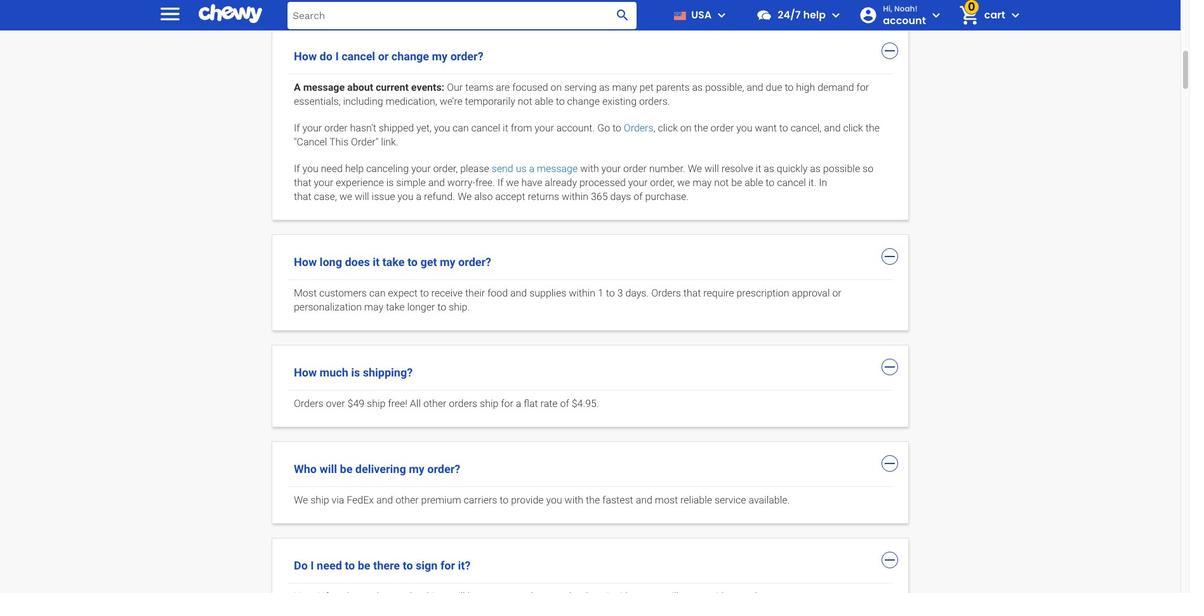 Task type: vqa. For each thing, say whether or not it's contained in the screenshot.
2nd if from the bottom
yes



Task type: locate. For each thing, give the bounding box(es) containing it.
our teams are focused on serving as many pet parents as possible, and due to high demand for essentials, including medication, we're temporarily not able to change existing orders.
[[294, 81, 870, 107]]

2 vertical spatial orders
[[294, 397, 324, 410]]

within
[[562, 190, 589, 203], [569, 287, 596, 299]]

1 horizontal spatial message
[[537, 163, 578, 175]]

ship right 'orders'
[[480, 397, 499, 410]]

a
[[416, 190, 422, 203], [516, 397, 522, 410]]

cancel
[[342, 50, 375, 63], [472, 122, 501, 134], [778, 176, 807, 189]]

0 vertical spatial within
[[562, 190, 589, 203]]

1 vertical spatial it
[[756, 163, 762, 175]]

on inside , click on the order you want to cancel, and click the "cancel this order" link.
[[681, 122, 692, 134]]

if up "cancel
[[294, 122, 300, 134]]

hi,
[[884, 3, 893, 14]]

flat
[[524, 397, 538, 410]]

1 vertical spatial can
[[370, 287, 386, 299]]

parents
[[657, 81, 690, 93]]

other left premium at left bottom
[[396, 494, 419, 506]]

ship right $49
[[367, 397, 386, 410]]

need
[[317, 559, 342, 572]]

take down "expect"
[[386, 301, 405, 313]]

and inside ". we will resolve it as quickly as possible so that your experience is simple and worry-free. if we have already processed your order, we may not be able to cancel it. in that case, we will issue you a refund. we also accept returns within 365 days of purchase."
[[429, 176, 445, 189]]

and right fedex
[[377, 494, 393, 506]]

existing
[[603, 95, 637, 107]]

can down medication, we're temporarily not
[[453, 122, 469, 134]]

1 vertical spatial order?
[[459, 255, 492, 269]]

it?
[[458, 559, 471, 572]]

message up essentials,
[[303, 81, 345, 93]]

free!
[[388, 397, 408, 410]]

1 horizontal spatial help
[[804, 8, 826, 22]]

1 horizontal spatial a
[[516, 397, 522, 410]]

menu image left the 'chewy home' image
[[158, 1, 183, 26]]

with up processed
[[581, 163, 599, 175]]

usa
[[692, 8, 712, 22]]

receive
[[432, 287, 463, 299]]

that inside ". we will resolve it as quickly as possible so that your experience is simple and worry-free. if we have already processed your order, we may not be able to cancel it. in that case, we will issue you a refund. we also accept returns within 365 days of purchase."
[[294, 176, 312, 189]]

1 vertical spatial cancel
[[472, 122, 501, 134]]

help up experience
[[345, 163, 364, 175]]

send us a message link
[[492, 162, 578, 176]]

free. if we
[[476, 176, 519, 189]]

a down 'simple'
[[416, 190, 422, 203]]

0 vertical spatial i
[[336, 50, 339, 63]]

order inside , click on the order you want to cancel, and click the "cancel this order" link.
[[711, 122, 734, 134]]

message
[[303, 81, 345, 93], [537, 163, 578, 175]]

worry-
[[448, 176, 476, 189]]

also
[[475, 190, 493, 203]]

cancel up 'about' at the left top of page
[[342, 50, 375, 63]]

click right ,
[[658, 122, 678, 134]]

0 vertical spatial is
[[387, 176, 394, 189]]

i
[[336, 50, 339, 63], [311, 559, 314, 572]]

with inside how do i cancel or change my order? element
[[581, 163, 599, 175]]

1 vertical spatial is
[[351, 366, 360, 379]]

it right resolve
[[756, 163, 762, 175]]

2 horizontal spatial cancel
[[778, 176, 807, 189]]

of right days
[[634, 190, 643, 203]]

with left fastest
[[565, 494, 584, 506]]

and right cancel,
[[825, 122, 841, 134]]

0 horizontal spatial i
[[311, 559, 314, 572]]

24/7 help link
[[752, 0, 826, 30]]

take
[[383, 255, 405, 269], [386, 301, 405, 313]]

1 horizontal spatial click
[[844, 122, 864, 134]]

0 vertical spatial it
[[503, 122, 509, 134]]

0 vertical spatial take
[[383, 255, 405, 269]]

you need
[[303, 163, 343, 175]]

expect
[[388, 287, 418, 299]]

my right delivering
[[409, 462, 425, 476]]

able down resolve
[[745, 176, 764, 189]]

prescription
[[737, 287, 790, 299]]

menu image right usa
[[715, 8, 730, 23]]

to left the it.
[[766, 176, 775, 189]]

orders down orders.
[[624, 122, 654, 134]]

hi, noah! account
[[884, 3, 927, 28]]

as left many
[[600, 81, 610, 93]]

the left fastest
[[586, 494, 600, 506]]

0 horizontal spatial menu image
[[158, 1, 183, 26]]

the up . we will
[[695, 122, 709, 134]]

0 vertical spatial other
[[424, 397, 447, 410]]

how for how do i cancel or change my order?
[[294, 50, 317, 63]]

0 vertical spatial orders
[[624, 122, 654, 134]]

menu image inside usa popup button
[[715, 8, 730, 23]]

0 vertical spatial be
[[732, 176, 743, 189]]

pet
[[640, 81, 654, 93]]

orders inside how do i cancel or change my order? element
[[624, 122, 654, 134]]

1 vertical spatial message
[[537, 163, 578, 175]]

24/7 help
[[778, 8, 826, 22]]

for left it?
[[441, 559, 455, 572]]

2 horizontal spatial order
[[711, 122, 734, 134]]

on right ,
[[681, 122, 692, 134]]

it right does
[[373, 255, 380, 269]]

0 horizontal spatial ship
[[311, 494, 329, 506]]

order, inside ". we will resolve it as quickly as possible so that your experience is simple and worry-free. if we have already processed your order, we may not be able to cancel it. in that case, we will issue you a refund. we also accept returns within 365 days of purchase."
[[651, 176, 675, 189]]

1 vertical spatial take
[[386, 301, 405, 313]]

within left 1
[[569, 287, 596, 299]]

2 vertical spatial cancel
[[778, 176, 807, 189]]

1 vertical spatial how
[[294, 255, 317, 269]]

you left the want
[[737, 122, 753, 134]]

how left long
[[294, 255, 317, 269]]

0 vertical spatial a
[[416, 190, 422, 203]]

orders for orders
[[624, 122, 654, 134]]

delivering
[[356, 462, 406, 476]]

1 vertical spatial help
[[345, 163, 364, 175]]

change up events:
[[392, 50, 429, 63]]

can left "expect"
[[370, 287, 386, 299]]

1 horizontal spatial on
[[681, 122, 692, 134]]

to
[[556, 95, 565, 107], [613, 122, 622, 134], [780, 122, 789, 134], [766, 176, 775, 189], [408, 255, 418, 269], [420, 287, 429, 299], [606, 287, 615, 299], [438, 301, 447, 313], [500, 494, 509, 506], [345, 559, 355, 572], [403, 559, 413, 572]]

hasn't
[[350, 122, 377, 134]]

to left the provide
[[500, 494, 509, 506]]

quickly
[[777, 163, 808, 175]]

0 horizontal spatial cancel
[[342, 50, 375, 63]]

require
[[704, 287, 735, 299]]

1 horizontal spatial menu image
[[715, 8, 730, 23]]

a left flat
[[516, 397, 522, 410]]

2 horizontal spatial it
[[756, 163, 762, 175]]

0 vertical spatial of
[[634, 190, 643, 203]]

is inside ". we will resolve it as quickly as possible so that your experience is simple and worry-free. if we have already processed your order, we may not be able to cancel it. in that case, we will issue you a refund. we also accept returns within 365 days of purchase."
[[387, 176, 394, 189]]

to left get on the left of page
[[408, 255, 418, 269]]

we
[[294, 494, 308, 506]]

able down focused
[[535, 95, 554, 107]]

0 horizontal spatial help
[[345, 163, 364, 175]]

1 horizontal spatial cancel
[[472, 122, 501, 134]]

be
[[732, 176, 743, 189], [340, 462, 353, 476], [358, 559, 371, 572]]

1 horizontal spatial or
[[833, 287, 842, 299]]

on left serving
[[551, 81, 562, 93]]

1 vertical spatial may
[[364, 301, 384, 313]]

1 how from the top
[[294, 50, 317, 63]]

or right the approval
[[833, 287, 842, 299]]

other right all
[[424, 397, 447, 410]]

take up "expect"
[[383, 255, 405, 269]]

0 horizontal spatial be
[[340, 462, 353, 476]]

1 vertical spatial i
[[311, 559, 314, 572]]

as up the it.
[[811, 163, 821, 175]]

possible
[[824, 163, 861, 175]]

0 horizontal spatial order,
[[433, 163, 458, 175]]

0 horizontal spatial able
[[535, 95, 554, 107]]

the up the so
[[866, 122, 880, 134]]

ship left via
[[311, 494, 329, 506]]

already
[[545, 176, 577, 189]]

of right rate
[[561, 397, 570, 410]]

be right will
[[340, 462, 353, 476]]

2 vertical spatial be
[[358, 559, 371, 572]]

other
[[424, 397, 447, 410], [396, 494, 419, 506]]

to up longer
[[420, 287, 429, 299]]

my
[[432, 50, 448, 63], [440, 255, 456, 269], [409, 462, 425, 476]]

0 horizontal spatial or
[[378, 50, 389, 63]]

menu image
[[158, 1, 183, 26], [715, 8, 730, 23]]

order? up their
[[459, 255, 492, 269]]

you right the provide
[[547, 494, 563, 506]]

you down 'simple'
[[398, 190, 414, 203]]

0 horizontal spatial the
[[586, 494, 600, 506]]

message up "already"
[[537, 163, 578, 175]]

order down possible,
[[711, 122, 734, 134]]

3 how from the top
[[294, 366, 317, 379]]

your up that case, we
[[314, 176, 334, 189]]

2 horizontal spatial be
[[732, 176, 743, 189]]

0 vertical spatial help
[[804, 8, 826, 22]]

0 horizontal spatial for
[[441, 559, 455, 572]]

order? up our
[[451, 50, 484, 63]]

to down serving
[[556, 95, 565, 107]]

your up "cancel
[[303, 122, 322, 134]]

premium
[[421, 494, 462, 506]]

that down you need at left
[[294, 176, 312, 189]]

change down serving
[[567, 95, 600, 107]]

2 vertical spatial my
[[409, 462, 425, 476]]

via
[[332, 494, 344, 506]]

send
[[492, 163, 514, 175]]

for left flat
[[501, 397, 514, 410]]

orders for orders over $49 ship free! all other orders ship for a flat rate of $4.95.
[[294, 397, 324, 410]]

that
[[294, 176, 312, 189], [684, 287, 701, 299]]

to down receive
[[438, 301, 447, 313]]

1 horizontal spatial change
[[567, 95, 600, 107]]

for
[[501, 397, 514, 410], [441, 559, 455, 572]]

1 horizontal spatial that
[[684, 287, 701, 299]]

canceling
[[367, 163, 409, 175]]

2 vertical spatial it
[[373, 255, 380, 269]]

click
[[658, 122, 678, 134], [844, 122, 864, 134]]

1 vertical spatial able
[[745, 176, 764, 189]]

orders inside orders that require prescription approval or personalization may take longer to ship.
[[652, 287, 681, 299]]

1 horizontal spatial of
[[634, 190, 643, 203]]

1 if from the top
[[294, 122, 300, 134]]

1 vertical spatial orders
[[652, 287, 681, 299]]

is right much
[[351, 366, 360, 379]]

items image
[[959, 4, 981, 26]]

1 vertical spatial a
[[516, 397, 522, 410]]

able
[[535, 95, 554, 107], [745, 176, 764, 189]]

may down customers
[[364, 301, 384, 313]]

to right need
[[345, 559, 355, 572]]

1 horizontal spatial able
[[745, 176, 764, 189]]

us a
[[516, 163, 535, 175]]

orders link
[[624, 121, 654, 135]]

0 vertical spatial for
[[501, 397, 514, 410]]

0 vertical spatial on
[[551, 81, 562, 93]]

how left much
[[294, 366, 317, 379]]

high
[[797, 81, 816, 93]]

your up 'simple'
[[412, 163, 431, 175]]

help left help menu icon
[[804, 8, 826, 22]]

orders left over
[[294, 397, 324, 410]]

0 horizontal spatial message
[[303, 81, 345, 93]]

orders.
[[640, 95, 670, 107]]

with
[[581, 163, 599, 175], [565, 494, 584, 506]]

1 vertical spatial if
[[294, 163, 300, 175]]

order? up premium at left bottom
[[428, 462, 461, 476]]

may down . we will
[[693, 176, 712, 189]]

click down demand for
[[844, 122, 864, 134]]

be left there
[[358, 559, 371, 572]]

if left you need at left
[[294, 163, 300, 175]]

and up refund. we
[[429, 176, 445, 189]]

1 vertical spatial that
[[684, 287, 701, 299]]

that inside orders that require prescription approval or personalization may take longer to ship.
[[684, 287, 701, 299]]

order, down number
[[651, 176, 675, 189]]

1 horizontal spatial be
[[358, 559, 371, 572]]

refund. we
[[424, 190, 472, 203]]

1 horizontal spatial is
[[387, 176, 394, 189]]

help inside 24/7 help link
[[804, 8, 826, 22]]

2 if from the top
[[294, 163, 300, 175]]

cancel down quickly
[[778, 176, 807, 189]]

that left require
[[684, 287, 701, 299]]

0 vertical spatial order,
[[433, 163, 458, 175]]

within down "already"
[[562, 190, 589, 203]]

0 vertical spatial if
[[294, 122, 300, 134]]

may inside orders that require prescription approval or personalization may take longer to ship.
[[364, 301, 384, 313]]

do
[[320, 50, 333, 63]]

your
[[303, 122, 322, 134], [535, 122, 554, 134], [412, 163, 431, 175], [602, 163, 621, 175], [314, 176, 334, 189], [629, 176, 648, 189]]

0 horizontal spatial on
[[551, 81, 562, 93]]

0 horizontal spatial it
[[373, 255, 380, 269]]

1 horizontal spatial order,
[[651, 176, 675, 189]]

long
[[320, 255, 342, 269]]

not
[[715, 176, 729, 189]]

order, up worry-
[[433, 163, 458, 175]]

carriers
[[464, 494, 498, 506]]

0 horizontal spatial change
[[392, 50, 429, 63]]

available.
[[749, 494, 790, 506]]

that case, we
[[294, 190, 352, 203]]

1 horizontal spatial the
[[695, 122, 709, 134]]

do
[[294, 559, 308, 572]]

my up events:
[[432, 50, 448, 63]]

1 vertical spatial be
[[340, 462, 353, 476]]

cart link
[[955, 0, 1006, 30]]

0 vertical spatial with
[[581, 163, 599, 175]]

account.
[[557, 122, 595, 134]]

0 vertical spatial may
[[693, 176, 712, 189]]

we
[[678, 176, 691, 189]]

0 vertical spatial change
[[392, 50, 429, 63]]

be inside ". we will resolve it as quickly as possible so that your experience is simple and worry-free. if we have already processed your order, we may not be able to cancel it. in that case, we will issue you a refund. we also accept returns within 365 days of purchase."
[[732, 176, 743, 189]]

,
[[654, 122, 656, 134]]

it inside ". we will resolve it as quickly as possible so that your experience is simple and worry-free. if we have already processed your order, we may not be able to cancel it. in that case, we will issue you a refund. we also accept returns within 365 days of purchase."
[[756, 163, 762, 175]]

0 horizontal spatial of
[[561, 397, 570, 410]]

is down canceling
[[387, 176, 394, 189]]

0 vertical spatial how
[[294, 50, 317, 63]]

on
[[551, 81, 562, 93], [681, 122, 692, 134]]

most customers can expect to receive their food and supplies within 1 to 3 days.
[[294, 287, 652, 299]]

events:
[[411, 81, 445, 93]]

0 vertical spatial able
[[535, 95, 554, 107]]

much
[[320, 366, 349, 379]]

want
[[755, 122, 777, 134]]

1 vertical spatial or
[[833, 287, 842, 299]]

cancel left from
[[472, 122, 501, 134]]

or up current
[[378, 50, 389, 63]]

it left from
[[503, 122, 509, 134]]

order left number
[[624, 163, 647, 175]]

1 vertical spatial change
[[567, 95, 600, 107]]

from
[[511, 122, 532, 134]]

0 vertical spatial that
[[294, 176, 312, 189]]

orders right days.
[[652, 287, 681, 299]]

be down resolve
[[732, 176, 743, 189]]

able inside our teams are focused on serving as many pet parents as possible, and due to high demand for essentials, including medication, we're temporarily not able to change existing orders.
[[535, 95, 554, 107]]

is
[[387, 176, 394, 189], [351, 366, 360, 379]]

2 vertical spatial how
[[294, 366, 317, 379]]

a
[[294, 81, 301, 93]]

0 horizontal spatial is
[[351, 366, 360, 379]]

1 horizontal spatial ship
[[367, 397, 386, 410]]

2 horizontal spatial the
[[866, 122, 880, 134]]

and left the most on the bottom right of the page
[[636, 494, 653, 506]]

as left quickly
[[764, 163, 775, 175]]

2 how from the top
[[294, 255, 317, 269]]

0 horizontal spatial order
[[325, 122, 348, 134]]

fedex
[[347, 494, 374, 506]]

1 horizontal spatial may
[[693, 176, 712, 189]]

and left due to
[[747, 81, 764, 93]]

0 horizontal spatial can
[[370, 287, 386, 299]]

my right get on the left of page
[[440, 255, 456, 269]]

order up this
[[325, 122, 348, 134]]

0 vertical spatial or
[[378, 50, 389, 63]]

1 horizontal spatial i
[[336, 50, 339, 63]]

you inside ". we will resolve it as quickly as possible so that your experience is simple and worry-free. if we have already processed your order, we may not be able to cancel it. in that case, we will issue you a refund. we also accept returns within 365 days of purchase."
[[398, 190, 414, 203]]

to inside our teams are focused on serving as many pet parents as possible, and due to high demand for essentials, including medication, we're temporarily not able to change existing orders.
[[556, 95, 565, 107]]



Task type: describe. For each thing, give the bounding box(es) containing it.
take inside orders that require prescription approval or personalization may take longer to ship.
[[386, 301, 405, 313]]

medication, we're temporarily not
[[386, 95, 533, 107]]

if for if your order hasn't shipped yet, you can cancel it from your account. go to
[[294, 122, 300, 134]]

chewy home image
[[199, 0, 262, 28]]

have
[[522, 176, 543, 189]]

to left 3
[[606, 287, 615, 299]]

1 horizontal spatial order
[[624, 163, 647, 175]]

within inside ". we will resolve it as quickly as possible so that your experience is simple and worry-free. if we have already processed your order, we may not be able to cancel it. in that case, we will issue you a refund. we also accept returns within 365 days of purchase."
[[562, 190, 589, 203]]

1 horizontal spatial can
[[453, 122, 469, 134]]

1 vertical spatial for
[[441, 559, 455, 572]]

24/7
[[778, 8, 801, 22]]

your right from
[[535, 122, 554, 134]]

rate
[[541, 397, 558, 410]]

0 horizontal spatial other
[[396, 494, 419, 506]]

about
[[347, 81, 373, 93]]

our
[[447, 81, 463, 93]]

2 vertical spatial order?
[[428, 462, 461, 476]]

purchase.
[[646, 190, 689, 203]]

Search text field
[[288, 2, 637, 29]]

as right parents
[[693, 81, 703, 93]]

most
[[655, 494, 678, 506]]

current
[[376, 81, 409, 93]]

on inside our teams are focused on serving as many pet parents as possible, and due to high demand for essentials, including medication, we're temporarily not able to change existing orders.
[[551, 81, 562, 93]]

. we will
[[683, 163, 720, 175]]

how do i cancel or change my order?
[[294, 50, 484, 63]]

shipped
[[379, 122, 414, 134]]

your up processed
[[602, 163, 621, 175]]

cancel inside ". we will resolve it as quickly as possible so that your experience is simple and worry-free. if we have already processed your order, we may not be able to cancel it. in that case, we will issue you a refund. we also accept returns within 365 days of purchase."
[[778, 176, 807, 189]]

does
[[345, 255, 370, 269]]

1 vertical spatial of
[[561, 397, 570, 410]]

returns
[[528, 190, 560, 203]]

cart
[[985, 8, 1006, 22]]

to inside , click on the order you want to cancel, and click the "cancel this order" link.
[[780, 122, 789, 134]]

change inside our teams are focused on serving as many pet parents as possible, and due to high demand for essentials, including medication, we're temporarily not able to change existing orders.
[[567, 95, 600, 107]]

to right "go" on the top right of the page
[[613, 122, 622, 134]]

number
[[650, 163, 683, 175]]

1 vertical spatial my
[[440, 255, 456, 269]]

"cancel
[[294, 136, 327, 148]]

, click on the order you want to cancel, and click the "cancel this order" link.
[[294, 122, 880, 148]]

0 vertical spatial order?
[[451, 50, 484, 63]]

to inside ". we will resolve it as quickly as possible so that your experience is simple and worry-free. if we have already processed your order, we may not be able to cancel it. in that case, we will issue you a refund. we also accept returns within 365 days of purchase."
[[766, 176, 775, 189]]

$49
[[348, 397, 365, 410]]

reliable
[[681, 494, 713, 506]]

link.
[[381, 136, 399, 148]]

days.
[[626, 287, 649, 299]]

in
[[819, 176, 828, 189]]

account menu image
[[929, 8, 944, 23]]

. we will resolve it as quickly as possible so that your experience is simple and worry-free. if we have already processed your order, we may not be able to cancel it. in that case, we will issue you a refund. we also accept returns within 365 days of purchase.
[[294, 163, 874, 203]]

there
[[374, 559, 400, 572]]

1 horizontal spatial it
[[503, 122, 509, 134]]

many
[[613, 81, 637, 93]]

supplies
[[530, 287, 567, 299]]

how for how long does it take to get my order?
[[294, 255, 317, 269]]

this
[[330, 136, 349, 148]]

approval
[[792, 287, 830, 299]]

teams
[[466, 81, 494, 93]]

0 vertical spatial message
[[303, 81, 345, 93]]

how do i cancel or change my order? element
[[288, 74, 894, 210]]

how long does it take to get my order?
[[294, 255, 492, 269]]

chewy support image
[[757, 7, 773, 24]]

you right yet,
[[434, 122, 450, 134]]

help inside how do i cancel or change my order? element
[[345, 163, 364, 175]]

due to
[[766, 81, 794, 93]]

1
[[598, 287, 604, 299]]

submit search image
[[616, 8, 631, 23]]

serving
[[565, 81, 597, 93]]

their
[[466, 287, 485, 299]]

processed
[[580, 176, 626, 189]]

all
[[410, 397, 421, 410]]

please send us a message with your order number
[[461, 163, 683, 175]]

longer
[[407, 301, 435, 313]]

help menu image
[[829, 8, 844, 23]]

0 vertical spatial cancel
[[342, 50, 375, 63]]

if you need help canceling your order,
[[294, 163, 458, 175]]

provide
[[511, 494, 544, 506]]

ship.
[[449, 301, 470, 313]]

resolve
[[722, 163, 754, 175]]

or inside orders that require prescription approval or personalization may take longer to ship.
[[833, 287, 842, 299]]

1 vertical spatial with
[[565, 494, 584, 506]]

to inside orders that require prescription approval or personalization may take longer to ship.
[[438, 301, 447, 313]]

of inside ". we will resolve it as quickly as possible so that your experience is simple and worry-free. if we have already processed your order, we may not be able to cancel it. in that case, we will issue you a refund. we also accept returns within 365 days of purchase."
[[634, 190, 643, 203]]

Product search field
[[288, 2, 637, 29]]

please
[[461, 163, 490, 175]]

1 vertical spatial within
[[569, 287, 596, 299]]

a message about current events:
[[294, 81, 447, 93]]

demand for
[[818, 81, 870, 93]]

0 vertical spatial my
[[432, 50, 448, 63]]

days
[[611, 190, 632, 203]]

sign
[[416, 559, 438, 572]]

2 click from the left
[[844, 122, 864, 134]]

3
[[618, 287, 623, 299]]

and right the food
[[511, 287, 527, 299]]

may inside ". we will resolve it as quickly as possible so that your experience is simple and worry-free. if we have already processed your order, we may not be able to cancel it. in that case, we will issue you a refund. we also accept returns within 365 days of purchase."
[[693, 176, 712, 189]]

how for how much is shipping?
[[294, 366, 317, 379]]

orders over $49 ship free! all other orders ship for a flat rate of $4.95.
[[294, 397, 599, 410]]

go
[[598, 122, 610, 134]]

1 horizontal spatial for
[[501, 397, 514, 410]]

able inside ". we will resolve it as quickly as possible so that your experience is simple and worry-free. if we have already processed your order, we may not be able to cancel it. in that case, we will issue you a refund. we also accept returns within 365 days of purchase."
[[745, 176, 764, 189]]

will
[[320, 462, 337, 476]]

to left sign
[[403, 559, 413, 572]]

accept
[[496, 190, 526, 203]]

your up days
[[629, 176, 648, 189]]

1 click from the left
[[658, 122, 678, 134]]

are
[[496, 81, 510, 93]]

orders for orders that require prescription approval or personalization may take longer to ship.
[[652, 287, 681, 299]]

and inside our teams are focused on serving as many pet parents as possible, and due to high demand for essentials, including medication, we're temporarily not able to change existing orders.
[[747, 81, 764, 93]]

and inside , click on the order you want to cancel, and click the "cancel this order" link.
[[825, 122, 841, 134]]

will issue
[[355, 190, 395, 203]]

most
[[294, 287, 317, 299]]

if for if you need help canceling your order,
[[294, 163, 300, 175]]

2 horizontal spatial ship
[[480, 397, 499, 410]]

get
[[421, 255, 437, 269]]

simple
[[396, 176, 426, 189]]

possible,
[[706, 81, 745, 93]]

cancel,
[[791, 122, 822, 134]]

personalization
[[294, 301, 362, 313]]

over
[[326, 397, 345, 410]]

orders
[[449, 397, 478, 410]]

experience
[[336, 176, 384, 189]]

focused
[[513, 81, 549, 93]]

essentials,
[[294, 95, 341, 107]]

a inside ". we will resolve it as quickly as possible so that your experience is simple and worry-free. if we have already processed your order, we may not be able to cancel it. in that case, we will issue you a refund. we also accept returns within 365 days of purchase."
[[416, 190, 422, 203]]

1 horizontal spatial other
[[424, 397, 447, 410]]

yet,
[[417, 122, 432, 134]]

cart menu image
[[1009, 8, 1024, 23]]

you inside , click on the order you want to cancel, and click the "cancel this order" link.
[[737, 122, 753, 134]]

how much is shipping?
[[294, 366, 413, 379]]

who
[[294, 462, 317, 476]]



